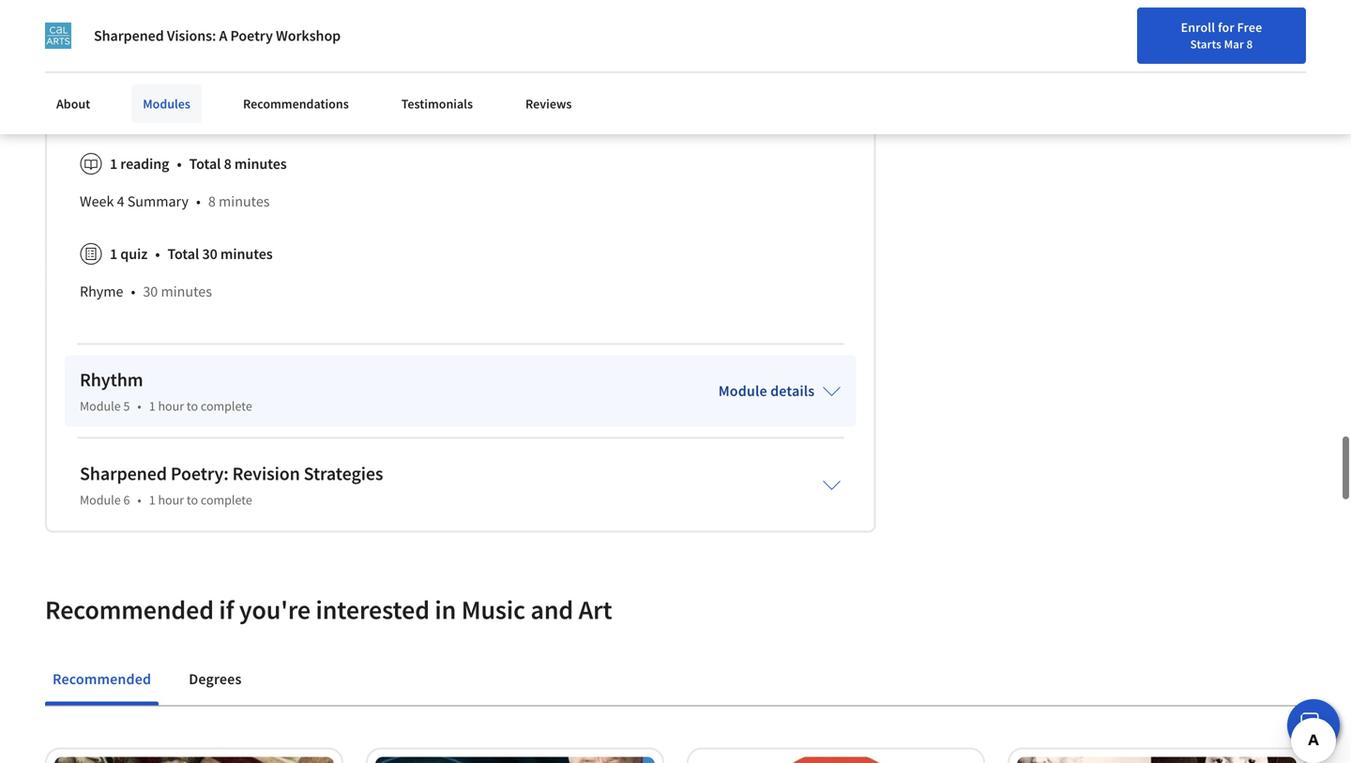 Task type: locate. For each thing, give the bounding box(es) containing it.
1 horizontal spatial 30
[[202, 244, 218, 263]]

total right quiz
[[168, 244, 199, 263]]

to
[[187, 397, 198, 414], [187, 491, 198, 508]]

1 horizontal spatial rhyme
[[189, 102, 232, 120]]

rhyme • 30 minutes
[[80, 282, 212, 301]]

0 vertical spatial rhyme
[[189, 102, 232, 120]]

minutes
[[184, 27, 235, 45], [202, 64, 253, 83], [235, 154, 287, 173], [219, 192, 270, 210], [220, 244, 273, 263], [161, 282, 212, 301]]

1 inside rhythm module 5 • 1 hour to complete
[[149, 397, 155, 414]]

2 horizontal spatial 8
[[1247, 37, 1253, 52]]

0 horizontal spatial 5
[[123, 397, 130, 414]]

free
[[1238, 19, 1263, 36]]

2 vertical spatial 8
[[208, 192, 216, 210]]

degrees
[[189, 669, 242, 688]]

poetry:
[[171, 462, 229, 485]]

module left 6
[[80, 491, 121, 508]]

modules
[[143, 95, 190, 112]]

sharpened inside sharpened poetry: revision strategies module 6 • 1 hour to complete
[[80, 462, 167, 485]]

modules link
[[132, 84, 202, 123]]

complete inside sharpened poetry: revision strategies module 6 • 1 hour to complete
[[201, 491, 252, 508]]

rhyme right 4:
[[189, 102, 232, 120]]

total
[[189, 154, 221, 173], [168, 244, 199, 263]]

was
[[147, 64, 172, 83]]

5 inside rhythm module 5 • 1 hour to complete
[[123, 397, 130, 414]]

poetry down what
[[80, 102, 121, 120]]

None search field
[[268, 12, 577, 49]]

30 down quiz
[[143, 282, 158, 301]]

details
[[771, 381, 815, 400]]

5 down rhythm
[[123, 397, 130, 414]]

interested
[[316, 593, 430, 626]]

module
[[719, 381, 768, 400], [80, 397, 121, 414], [80, 491, 121, 508]]

•
[[161, 27, 166, 45], [180, 64, 184, 83], [240, 102, 244, 120], [177, 154, 182, 173], [196, 192, 201, 210], [155, 244, 160, 263], [131, 282, 135, 301], [137, 397, 141, 414], [137, 491, 141, 508]]

2 to from the top
[[187, 491, 198, 508]]

minutes down week 4 summary • 8 minutes
[[220, 244, 273, 263]]

sharpened up the that
[[94, 26, 164, 45]]

if
[[219, 593, 234, 626]]

30
[[202, 244, 218, 263], [143, 282, 158, 301]]

1 vertical spatial sharpened
[[80, 462, 167, 485]]

1 hour from the top
[[158, 397, 184, 414]]

visions:
[[167, 26, 216, 45]]

module inside sharpened poetry: revision strategies module 6 • 1 hour to complete
[[80, 491, 121, 508]]

0 horizontal spatial rhyme
[[80, 282, 123, 301]]

2 complete from the top
[[201, 491, 252, 508]]

sharpened
[[94, 26, 164, 45], [80, 462, 167, 485]]

8 right mar
[[1247, 37, 1253, 52]]

30 down week 4 summary • 8 minutes
[[202, 244, 218, 263]]

recommendation tabs tab list
[[45, 656, 1307, 705]]

to inside sharpened poetry: revision strategies module 6 • 1 hour to complete
[[187, 491, 198, 508]]

0 vertical spatial to
[[187, 397, 198, 414]]

poetry
[[230, 26, 273, 45], [80, 102, 121, 120]]

1 vertical spatial total
[[168, 244, 199, 263]]

0 vertical spatial total
[[189, 154, 221, 173]]

what?!
[[112, 27, 154, 45]]

sharpened for visions:
[[94, 26, 164, 45]]

1
[[252, 102, 259, 120], [110, 154, 117, 173], [110, 244, 117, 263], [149, 397, 155, 414], [149, 491, 155, 508]]

1 to from the top
[[187, 397, 198, 414]]

sharpened up 6
[[80, 462, 167, 485]]

hide info about module content region
[[80, 0, 841, 317]]

5
[[173, 27, 181, 45], [123, 397, 130, 414]]

enroll for free starts mar 8
[[1181, 19, 1263, 52]]

to inside rhythm module 5 • 1 hour to complete
[[187, 397, 198, 414]]

1 vertical spatial hour
[[158, 491, 184, 508]]

• left visions:
[[161, 27, 166, 45]]

0 vertical spatial 8
[[1247, 37, 1253, 52]]

hour down poetry:
[[158, 491, 184, 508]]

0 horizontal spatial 8
[[208, 192, 216, 210]]

recommended
[[45, 593, 214, 626], [53, 669, 151, 688]]

revision
[[232, 462, 300, 485]]

recommended button
[[45, 656, 159, 701]]

quiz
[[120, 244, 148, 263]]

module inside rhythm module 5 • 1 hour to complete
[[80, 397, 121, 414]]

1 complete from the top
[[201, 397, 252, 414]]

hour up poetry:
[[158, 397, 184, 414]]

complete down poetry:
[[201, 491, 252, 508]]

0 vertical spatial complete
[[201, 397, 252, 414]]

0 vertical spatial sharpened
[[94, 26, 164, 45]]

recommended for recommended
[[53, 669, 151, 688]]

hour
[[158, 397, 184, 414], [158, 491, 184, 508]]

2 hour from the top
[[158, 491, 184, 508]]

• right 6
[[137, 491, 141, 508]]

rhythm module 5 • 1 hour to complete
[[80, 368, 252, 414]]

1 vertical spatial to
[[187, 491, 198, 508]]

1 vertical spatial rhyme
[[80, 282, 123, 301]]

complete up poetry:
[[201, 397, 252, 414]]

recommended if you're interested in music and art
[[45, 593, 612, 626]]

module down rhythm
[[80, 397, 121, 414]]

1 horizontal spatial 5
[[173, 27, 181, 45]]

0 vertical spatial hour
[[158, 397, 184, 414]]

total up week 4 summary • 8 minutes
[[189, 154, 221, 173]]

reviews link
[[514, 84, 583, 123]]

week
[[80, 192, 114, 210]]

5 up what that was • 2 minutes
[[173, 27, 181, 45]]

lipo-
[[80, 27, 112, 45]]

0 vertical spatial recommended
[[45, 593, 214, 626]]

minutes right 2
[[202, 64, 253, 83]]

• inside sharpened poetry: revision strategies module 6 • 1 hour to complete
[[137, 491, 141, 508]]

recommended for recommended if you're interested in music and art
[[45, 593, 214, 626]]

8 down "poetry prompt 4: rhyme • 1 minute"
[[224, 154, 232, 173]]

1 vertical spatial 30
[[143, 282, 158, 301]]

0 vertical spatial 30
[[202, 244, 218, 263]]

recommendations
[[243, 95, 349, 112]]

menu item
[[1015, 19, 1136, 80]]

6
[[123, 491, 130, 508]]

1 reading
[[110, 154, 169, 173]]

• right summary
[[196, 192, 201, 210]]

1 vertical spatial complete
[[201, 491, 252, 508]]

minutes up 2
[[184, 27, 235, 45]]

• down quiz
[[131, 282, 135, 301]]

complete
[[201, 397, 252, 414], [201, 491, 252, 508]]

week 4 summary • 8 minutes
[[80, 192, 270, 210]]

1 vertical spatial poetry
[[80, 102, 121, 120]]

1 vertical spatial 8
[[224, 154, 232, 173]]

to down poetry:
[[187, 491, 198, 508]]

to up poetry:
[[187, 397, 198, 414]]

5 inside the hide info about module content region
[[173, 27, 181, 45]]

1 horizontal spatial poetry
[[230, 26, 273, 45]]

0 horizontal spatial 30
[[143, 282, 158, 301]]

• total 30 minutes
[[155, 244, 273, 263]]

poetry right a
[[230, 26, 273, 45]]

enroll
[[1181, 19, 1216, 36]]

1 vertical spatial recommended
[[53, 669, 151, 688]]

8
[[1247, 37, 1253, 52], [224, 154, 232, 173], [208, 192, 216, 210]]

total for total 8 minutes
[[189, 154, 221, 173]]

minutes down minute
[[235, 154, 287, 173]]

workshop
[[276, 26, 341, 45]]

rhyme
[[189, 102, 232, 120], [80, 282, 123, 301]]

0 vertical spatial 5
[[173, 27, 181, 45]]

minutes down • total 30 minutes
[[161, 282, 212, 301]]

what
[[80, 64, 112, 83]]

8 down • total 8 minutes
[[208, 192, 216, 210]]

poetry inside the hide info about module content region
[[80, 102, 121, 120]]

hour inside sharpened poetry: revision strategies module 6 • 1 hour to complete
[[158, 491, 184, 508]]

music
[[462, 593, 526, 626]]

1 vertical spatial 5
[[123, 397, 130, 414]]

• down rhythm
[[137, 397, 141, 414]]

4
[[117, 192, 124, 210]]

total for total 30 minutes
[[168, 244, 199, 263]]

0 horizontal spatial poetry
[[80, 102, 121, 120]]

0 vertical spatial poetry
[[230, 26, 273, 45]]

• total 8 minutes
[[177, 154, 287, 173]]

recommended inside button
[[53, 669, 151, 688]]

rhyme down 1 quiz
[[80, 282, 123, 301]]



Task type: describe. For each thing, give the bounding box(es) containing it.
what that was • 2 minutes
[[80, 64, 253, 83]]

• left minute
[[240, 102, 244, 120]]

summary
[[127, 192, 189, 210]]

sharpened poetry: revision strategies module 6 • 1 hour to complete
[[80, 462, 383, 508]]

recommendations link
[[232, 84, 360, 123]]

chat with us image
[[1299, 711, 1329, 741]]

in
[[435, 593, 456, 626]]

that
[[115, 64, 144, 83]]

testimonials link
[[390, 84, 484, 123]]

for
[[1218, 19, 1235, 36]]

testimonials
[[401, 95, 473, 112]]

sharpened for poetry:
[[80, 462, 167, 485]]

and
[[531, 593, 574, 626]]

you're
[[239, 593, 311, 626]]

reviews
[[526, 95, 572, 112]]

1 horizontal spatial 8
[[224, 154, 232, 173]]

complete inside rhythm module 5 • 1 hour to complete
[[201, 397, 252, 414]]

8 inside enroll for free starts mar 8
[[1247, 37, 1253, 52]]

california institute of the arts image
[[45, 23, 71, 49]]

prompt
[[124, 102, 171, 120]]

1 quiz
[[110, 244, 148, 263]]

coursera image
[[23, 15, 142, 45]]

poetry prompt 4: rhyme • 1 minute
[[80, 102, 307, 120]]

art
[[579, 593, 612, 626]]

a
[[219, 26, 227, 45]]

30 for total
[[202, 244, 218, 263]]

minutes down • total 8 minutes
[[219, 192, 270, 210]]

4:
[[174, 102, 186, 120]]

sharpened visions: a poetry workshop
[[94, 26, 341, 45]]

hour inside rhythm module 5 • 1 hour to complete
[[158, 397, 184, 414]]

rhythm
[[80, 368, 143, 391]]

minute
[[262, 102, 307, 120]]

• right reading on the left of the page
[[177, 154, 182, 173]]

about link
[[45, 84, 102, 123]]

• left 2
[[180, 64, 184, 83]]

degrees button
[[181, 656, 249, 701]]

30 for •
[[143, 282, 158, 301]]

• right quiz
[[155, 244, 160, 263]]

strategies
[[304, 462, 383, 485]]

module left details
[[719, 381, 768, 400]]

reading
[[120, 154, 169, 173]]

mar
[[1224, 37, 1245, 52]]

starts
[[1191, 37, 1222, 52]]

about
[[56, 95, 90, 112]]

lipo-what?! • 5 minutes
[[80, 27, 235, 45]]

1 inside sharpened poetry: revision strategies module 6 • 1 hour to complete
[[149, 491, 155, 508]]

2
[[192, 64, 199, 83]]

module details
[[719, 381, 815, 400]]

• inside rhythm module 5 • 1 hour to complete
[[137, 397, 141, 414]]



Task type: vqa. For each thing, say whether or not it's contained in the screenshot.
"WHAT YOU'LL LEARN" for Teach English Now! Second Language Listening, Speaking, and Pronunciation
no



